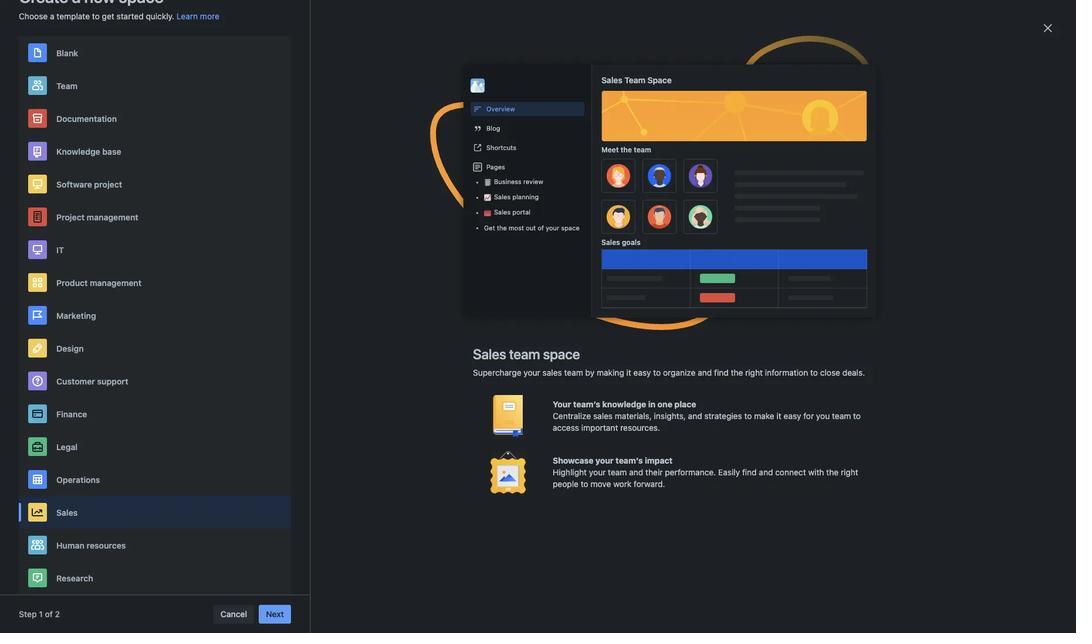 Task type: describe. For each thing, give the bounding box(es) containing it.
first inside template - project plan my first space
[[317, 154, 330, 162]]

1 horizontal spatial that
[[643, 491, 658, 501]]

and down page
[[518, 303, 532, 313]]

them
[[699, 391, 719, 401]]

is down when
[[595, 303, 601, 313]]

time
[[387, 414, 405, 424]]

team up 15
[[634, 146, 651, 154]]

status
[[396, 614, 420, 624]]

add inside copy and paste this section for each week. type // to add a date win add a few things that went well this week needs input add some projects or efforts that need more input/help note focus add some areas you'll be focusing on next week \n focus \n notes enter any other thoughts or feelings about this past week important links add any key links tha
[[518, 491, 533, 501]]

to left get
[[92, 11, 100, 21]]

my first space link up visited 5 minutes ago
[[306, 154, 350, 163]]

for inside your team's knowledge in one place centralize sales materials, insights, and strategies to make it easy for you team to access important resources.
[[804, 411, 814, 421]]

like for date  participants list meeting participants using their @ mention names @ mention a person to add them as an attendee and they will be notified.  goals list goals for this meeting (e.g., set design priorities for fy19) discussion topics time item presenter notes add notes for each discussion topic  action items add action items to close the loo
[[316, 421, 330, 430]]

the left problem
[[545, 614, 557, 624]]

@ left your
[[525, 391, 533, 401]]

it right so
[[701, 291, 705, 301]]

due
[[476, 602, 491, 612]]

2 october 20, 2023 • my first space from the top
[[421, 472, 550, 482]]

- for meeting
[[672, 81, 676, 91]]

visited for getting started in confluence
[[449, 171, 470, 178]]

sales inside button
[[56, 508, 78, 518]]

space,
[[662, 291, 687, 301]]

next
[[266, 610, 284, 620]]

and up forward.
[[629, 468, 643, 478]]

support
[[97, 376, 128, 386]]

pages
[[487, 163, 505, 171]]

working
[[603, 303, 633, 313]]

their inside 'showcase your team's impact highlight your team and their performance. easily find and connect with the right people to move work forward.'
[[646, 468, 663, 478]]

include
[[316, 303, 343, 313]]

date
[[318, 391, 336, 401]]

to down discussion
[[316, 426, 323, 436]]

ago down greg robinson
[[670, 171, 682, 178]]

links
[[386, 526, 403, 536]]

my first space link down space
[[633, 91, 677, 99]]

team inside create a stellar overview the overview is the first page visitors will see when they visit your space, so it helps to include some information on what the space is about and what your team is working on. overview.svg add a header image. this gives your overview visual appeal and makes it welcoming for visitors. explain what the space is for. start
[[573, 303, 592, 313]]

visited 10 minutes ago
[[449, 171, 518, 178]]

1 october from the top
[[421, 272, 452, 282]]

0 horizontal spatial what
[[425, 303, 444, 313]]

the down helps
[[706, 315, 718, 325]]

team up october 20, 2023
[[436, 258, 458, 269]]

2 robinson from the left
[[650, 154, 679, 162]]

human
[[56, 541, 84, 551]]

owned by for create
[[316, 272, 356, 282]]

1 items from the left
[[656, 414, 677, 424]]

this right well
[[697, 491, 711, 501]]

and left connect
[[759, 468, 773, 478]]

visited 2 minutes ago for my first space link above the blog
[[449, 107, 515, 115]]

find inside sales team space supercharge your sales team by making it easy to organize and find the right information to close deals.
[[714, 368, 729, 378]]

it inside sales team space supercharge your sales team by making it easy to organize and find the right information to close deals.
[[627, 368, 631, 378]]

sales goals
[[602, 238, 641, 247]]

brainstorm
[[841, 218, 882, 228]]

1 / from the left
[[422, 614, 425, 624]]

summarize
[[316, 602, 358, 612]]

get for get the most out of your team space
[[327, 258, 343, 269]]

visited 5 minutes ago
[[285, 171, 352, 178]]

Search field
[[853, 7, 971, 26]]

minute
[[313, 107, 334, 115]]

@ up sentences
[[459, 590, 466, 600]]

add up next
[[364, 502, 379, 512]]

minutes for getting started in confluence
[[481, 171, 505, 178]]

the up stellar on the top of the page
[[345, 258, 360, 269]]

3 owned by from the top
[[316, 572, 356, 582]]

2 horizontal spatial week
[[713, 491, 733, 501]]

and inside copy and paste this section for each week. type // to add a date win add a few things that went well this week needs input add some projects or efforts that need more input/help note focus add some areas you'll be focusing on next week \n focus \n notes enter any other thoughts or feelings about this past week important links add any key links tha
[[338, 491, 352, 501]]

like for driver @ mention the driver approver @ approver contributors @ contributors informed @ stakeholders objective summarize the objective in 1-2 sentences due date type // to add a date key outcomes list expected outcomes and success metrics status / /  problem statement describe the problem and its impact. include the hypothesis that's driving your w
[[316, 620, 330, 629]]

objective
[[375, 602, 409, 612]]

supercharge
[[473, 368, 521, 378]]

is left for.
[[316, 326, 322, 336]]

visited for template - project plan
[[285, 171, 306, 178]]

their inside date  participants list meeting participants using their @ mention names @ mention a person to add them as an attendee and they will be notified.  goals list goals for this meeting (e.g., set design priorities for fy19) discussion topics time item presenter notes add notes for each discussion topic  action items add action items to close the loo
[[506, 391, 523, 401]]

they inside create a stellar overview the overview is the first page visitors will see when they visit your space, so it helps to include some information on what the space is about and what your team is working on. overview.svg add a header image. this gives your overview visual appeal and makes it welcoming for visitors. explain what the space is for. start
[[607, 291, 623, 301]]

in inside the getting started in confluence greg robinson
[[532, 144, 539, 154]]

in up blogs, on the right top of page
[[905, 180, 913, 191]]

october 20, 2023 button for the
[[421, 272, 488, 283]]

for inside create a stellar overview the overview is the first page visitors will see when they visit your space, so it helps to include some information on what the space is about and what your team is working on. overview.svg add a header image. this gives your overview visual appeal and makes it welcoming for visitors. explain what the space is for. start
[[611, 315, 622, 325]]

project management button
[[19, 201, 291, 234]]

add down focusing
[[338, 526, 353, 536]]

:notepad_spiral: image
[[612, 82, 626, 96]]

my first space link up the blog
[[470, 91, 513, 99]]

and up that's
[[316, 614, 330, 624]]

enable in settings link
[[790, 238, 873, 257]]

to inside driver @ mention the driver approver @ approver contributors @ contributors informed @ stakeholders objective summarize the objective in 1-2 sentences due date type // to add a date key outcomes list expected outcomes and success metrics status / /  problem statement describe the problem and its impact. include the hypothesis that's driving your w
[[540, 602, 548, 612]]

your
[[553, 400, 571, 410]]

0 horizontal spatial meeting
[[403, 391, 434, 401]]

@ up problem
[[554, 590, 561, 600]]

my first space link up copy and paste this section for each week. type // to add a date win add a few things that went well this week needs input add some projects or efforts that need more input/help note focus add some areas you'll be focusing on next week \n focus \n notes enter any other thoughts or feelings about this past week important links add any key links tha
[[496, 471, 550, 483]]

1 horizontal spatial what
[[534, 303, 552, 313]]

2 horizontal spatial what
[[685, 315, 704, 325]]

finance button
[[19, 398, 291, 431]]

well
[[681, 491, 695, 501]]

week.
[[456, 491, 478, 501]]

overview inside sales team space dialog
[[487, 105, 515, 113]]

minutes for template - weekly status report
[[478, 107, 502, 115]]

by inside sales team space supercharge your sales team by making it easy to organize and find the right information to close deals.
[[585, 368, 595, 378]]

a left stellar on the top of the page
[[343, 291, 348, 301]]

in inside 'link'
[[825, 242, 832, 252]]

2 horizontal spatial date
[[573, 602, 590, 612]]

ways.
[[911, 218, 932, 228]]

0 horizontal spatial list
[[387, 391, 401, 401]]

customer
[[56, 376, 95, 386]]

image.
[[344, 315, 370, 325]]

sales for team
[[473, 346, 506, 363]]

team up supercharge
[[509, 346, 540, 363]]

0 horizontal spatial date
[[493, 602, 510, 612]]

header
[[316, 315, 342, 325]]

overview up gives
[[375, 291, 409, 301]]

as
[[721, 391, 729, 401]]

copy and paste this section for each week. type // to add a date win add a few things that went well this week needs input add some projects or efforts that need more input/help note focus add some areas you'll be focusing on next week \n focus \n notes enter any other thoughts or feelings about this past week important links add any key links tha
[[316, 491, 733, 536]]

about inside copy and paste this section for each week. type // to add a date win add a few things that went well this week needs input add some projects or efforts that need more input/help note focus add some areas you'll be focusing on next week \n focus \n notes enter any other thoughts or feelings about this past week important links add any key links tha
[[609, 514, 631, 524]]

past
[[649, 514, 665, 524]]

1 for of
[[39, 610, 43, 620]]

appeal
[[491, 315, 516, 325]]

by up summarize
[[345, 572, 354, 582]]

2 inside driver @ mention the driver approver @ approver contributors @ contributors informed @ stakeholders objective summarize the objective in 1-2 sentences due date type // to add a date key outcomes list expected outcomes and success metrics status / /  problem statement describe the problem and its impact. include the hypothesis that's driving your w
[[428, 602, 433, 612]]

overview down october 20, 2023
[[428, 291, 461, 301]]

is down october 20, 2023
[[464, 291, 470, 301]]

quickly.
[[146, 11, 174, 21]]

left
[[351, 52, 368, 61]]

the up visual on the left of page
[[472, 291, 484, 301]]

out for team
[[386, 258, 401, 269]]

1 • from the top
[[490, 372, 494, 382]]

sales for planning
[[494, 193, 511, 201]]

meeting
[[678, 81, 710, 91]]

1 horizontal spatial focus
[[593, 502, 616, 512]]

project inside template - project plan my first space
[[351, 144, 379, 154]]

and down key on the right of page
[[593, 614, 607, 624]]

each inside copy and paste this section for each week. type // to add a date win add a few things that went well this week needs input add some projects or efforts that need more input/help note focus add some areas you'll be focusing on next week \n focus \n notes enter any other thoughts or feelings about this past week important links add any key links tha
[[436, 491, 454, 501]]

will inside date  participants list meeting participants using their @ mention names @ mention a person to add them as an attendee and they will be notified.  goals list goals for this meeting (e.g., set design priorities for fy19) discussion topics time item presenter notes add notes for each discussion topic  action items add action items to close the loo
[[387, 403, 399, 413]]

:notepad_spiral: image
[[612, 82, 626, 96]]

most for get the most out of your space
[[509, 224, 524, 232]]

2 • from the top
[[490, 472, 494, 482]]

helps
[[708, 291, 728, 301]]

software project
[[56, 179, 122, 189]]

management for project management
[[87, 212, 138, 222]]

goals inside sales team space dialog
[[622, 238, 641, 247]]

1 vertical spatial or
[[437, 502, 445, 512]]

add inside create a stellar overview the overview is the first page visitors will see when they visit your space, so it helps to include some information on what the space is about and what your team is working on. overview.svg add a header image. this gives your overview visual appeal and makes it welcoming for visitors. explain what the space is for. start
[[700, 303, 715, 313]]

my inside template - project plan my first space
[[306, 154, 316, 162]]

a left few
[[595, 491, 599, 501]]

:sunglasses: image
[[316, 557, 325, 566]]

@ up set
[[595, 391, 603, 401]]

operations
[[56, 475, 100, 485]]

2 20, from the top
[[454, 372, 466, 382]]

overview.svg
[[649, 303, 698, 313]]

welcoming
[[569, 315, 609, 325]]

the down expected
[[680, 614, 693, 624]]

approver
[[468, 590, 502, 600]]

space
[[648, 75, 672, 85]]

documentation button
[[19, 102, 291, 135]]

easily
[[718, 468, 740, 478]]

like button for driver @ mention the driver approver @ approver contributors @ contributors informed @ stakeholders objective summarize the objective in 1-2 sentences due date type // to add a date key outcomes list expected outcomes and success metrics status / /  problem statement describe the problem and its impact. include the hypothesis that's driving your w
[[316, 620, 330, 630]]

sales team space supercharge your sales team by making it easy to organize and find the right information to close deals.
[[473, 346, 865, 378]]

home banner
[[0, 0, 1076, 33]]

1 vertical spatial focus
[[412, 514, 435, 524]]

on inside create a stellar overview the overview is the first page visitors will see when they visit your space, so it helps to include some information on what the space is about and what your team is working on. overview.svg add a header image. this gives your overview visual appeal and makes it welcoming for visitors. explain what the space is for. start
[[414, 303, 423, 313]]

design
[[56, 344, 84, 354]]

about inside create a stellar overview the overview is the first page visitors will see when they visit your space, so it helps to include some information on what the space is about and what your team is working on. overview.svg add a header image. this gives your overview visual appeal and makes it welcoming for visitors. explain what the space is for. start
[[494, 303, 515, 313]]

names
[[568, 391, 593, 401]]

find inside 'showcase your team's impact highlight your team and their performance. easily find and connect with the right people to move work forward.'
[[742, 468, 757, 478]]

template
[[57, 11, 90, 21]]

and inside your team's knowledge in one place centralize sales materials, insights, and strategies to make it easy for you team to access important resources.
[[688, 411, 702, 421]]

space inside template - project plan my first space
[[331, 154, 350, 162]]

to up person
[[653, 368, 661, 378]]

portal
[[513, 208, 531, 216]]

get
[[102, 11, 114, 21]]

to inside "whiteboards are available in beta more freeform than pages or blogs, whiteboards empower teams to organize and brainstorm in new ways."
[[901, 206, 909, 216]]

research button
[[19, 562, 291, 595]]

what's
[[314, 204, 342, 213]]

by up the attendee
[[345, 372, 354, 382]]

template - meeting notes
[[633, 81, 734, 91]]

when
[[584, 291, 605, 301]]

customer support button
[[19, 365, 291, 398]]

documentation
[[56, 114, 117, 124]]

so
[[689, 291, 698, 301]]

its
[[609, 614, 618, 624]]

materials,
[[615, 411, 652, 421]]

efforts
[[447, 502, 472, 512]]

more inside sales team space dialog
[[200, 11, 219, 21]]

more inside copy and paste this section for each week. type // to add a date win add a few things that went well this week needs input add some projects or efforts that need more input/help note focus add some areas you'll be focusing on next week \n focus \n notes enter any other thoughts or feelings about this past week important links add any key links tha
[[513, 502, 532, 512]]

visual
[[467, 315, 489, 325]]

to right one
[[673, 391, 680, 401]]

this left past
[[633, 514, 647, 524]]

1 horizontal spatial overview
[[633, 144, 670, 154]]

@ up summarize
[[341, 590, 348, 600]]

right for space
[[745, 368, 763, 378]]

overview left visual on the left of page
[[431, 315, 465, 325]]

is up visual on the left of page
[[485, 303, 491, 313]]

on inside copy and paste this section for each week. type // to add a date win add a few things that went well this week needs input add some projects or efforts that need more input/help note focus add some areas you'll be focusing on next week \n focus \n notes enter any other thoughts or feelings about this past week important links add any key links tha
[[350, 514, 360, 524]]

2 vertical spatial of
[[45, 610, 53, 620]]

problem
[[559, 614, 590, 624]]

1 vertical spatial that
[[474, 502, 489, 512]]

1 horizontal spatial some
[[381, 502, 402, 512]]

the up metrics
[[360, 602, 372, 612]]

add up note
[[577, 491, 592, 501]]

legal button
[[19, 431, 291, 464]]

your inside sales team space supercharge your sales team by making it easy to organize and find the right information to close deals.
[[524, 368, 540, 378]]

getting started in confluence greg robinson
[[470, 144, 586, 162]]

edit
[[723, 204, 737, 214]]

to left make
[[744, 411, 752, 421]]

visited 15 minutes ago
[[612, 171, 682, 178]]

home link
[[114, 7, 144, 26]]

freeform
[[812, 194, 844, 204]]

the inside sales team space supercharge your sales team by making it easy to organize and find the right information to close deals.
[[731, 368, 743, 378]]

it right the makes
[[562, 315, 566, 325]]

2 october from the top
[[421, 372, 452, 382]]

this inside date  participants list meeting participants using their @ mention names @ mention a person to add them as an attendee and they will be notified.  goals list goals for this meeting (e.g., set design priorities for fy19) discussion topics time item presenter notes add notes for each discussion topic  action items add action items to close the loo
[[523, 403, 537, 413]]

this right paste
[[377, 491, 391, 501]]

minutes down greg robinson
[[644, 171, 669, 178]]

the up objective
[[383, 590, 395, 600]]

add inside date  participants list meeting participants using their @ mention names @ mention a person to add them as an attendee and they will be notified.  goals list goals for this meeting (e.g., set design priorities for fy19) discussion topics time item presenter notes add notes for each discussion topic  action items add action items to close the loo
[[683, 391, 697, 401]]

owned by for date
[[316, 372, 356, 382]]

greg robinson link for 15
[[633, 154, 679, 163]]

step 1 of 2
[[19, 610, 60, 620]]

and left the makes
[[519, 315, 533, 325]]

1 for minute
[[308, 107, 311, 115]]

management for product management
[[90, 278, 142, 288]]

page
[[504, 291, 522, 301]]

add down using
[[490, 414, 505, 424]]

@ right informed
[[648, 590, 656, 600]]

finance
[[56, 409, 87, 419]]

owned for date
[[316, 372, 343, 382]]

team up the names at the bottom
[[564, 368, 583, 378]]

your team's knowledge in one place centralize sales materials, insights, and strategies to make it easy for you team to access important resources.
[[553, 400, 861, 433]]

in inside your team's knowledge in one place centralize sales materials, insights, and strategies to make it easy for you team to access important resources.
[[648, 400, 656, 410]]

out for space
[[526, 224, 536, 232]]

that's
[[316, 626, 337, 634]]

focusing
[[316, 514, 348, 524]]

1 horizontal spatial meeting
[[539, 403, 570, 413]]

template for template - project plan my first space
[[306, 144, 343, 154]]

the down october 20, 2023
[[446, 303, 458, 313]]

for left fy19)
[[672, 403, 682, 413]]

close inside sales team space supercharge your sales team by making it easy to organize and find the right information to close deals.
[[820, 368, 840, 378]]

in down teams
[[884, 218, 891, 228]]

add down things
[[618, 502, 634, 512]]

need
[[492, 502, 510, 512]]

2 greg from the left
[[633, 154, 648, 162]]

// inside copy and paste this section for each week. type // to add a date win add a few things that went well this week needs input add some projects or efforts that need more input/help note focus add some areas you'll be focusing on next week \n focus \n notes enter any other thoughts or feelings about this past week important links add any key links tha
[[501, 491, 506, 501]]

the inside date  participants list meeting participants using their @ mention names @ mention a person to add them as an attendee and they will be notified.  goals list goals for this meeting (e.g., set design priorities for fy19) discussion topics time item presenter notes add notes for each discussion topic  action items add action items to close the loo
[[348, 426, 360, 436]]

edit feed
[[723, 204, 756, 214]]

by up stellar on the top of the page
[[345, 272, 354, 282]]

it
[[56, 245, 64, 255]]

visited for my first space
[[285, 107, 306, 115]]

the down sales portal at the top left of page
[[497, 224, 507, 232]]

to inside 'showcase your team's impact highlight your team and their performance. easily find and connect with the right people to move work forward.'
[[581, 479, 588, 489]]

started inside sales team space dialog
[[117, 11, 144, 21]]

like for copy and paste this section for each week. type // to add a date win add a few things that went well this week needs input add some projects or efforts that need more input/help note focus add some areas you'll be focusing on next week \n focus \n notes enter any other thoughts or feelings about this past week important links add any key links tha
[[316, 521, 330, 529]]

a up input/help
[[535, 491, 539, 501]]

report
[[572, 81, 597, 91]]

important
[[690, 514, 726, 524]]

planning
[[513, 193, 539, 201]]

my first space link up minute
[[306, 91, 350, 99]]

2 horizontal spatial mention
[[605, 391, 636, 401]]

a down helps
[[717, 303, 722, 313]]

first inside template - weekly status report my first space
[[481, 91, 493, 99]]

1 20, from the top
[[454, 272, 466, 282]]

minutes down my first space
[[641, 107, 665, 115]]

choose a template to get started quickly. learn more
[[19, 11, 219, 21]]

areas
[[659, 502, 679, 512]]

2 down my first space
[[635, 107, 639, 115]]

step
[[19, 610, 37, 620]]

october 20, 2023 button for using
[[421, 371, 488, 383]]

the right meet
[[621, 146, 632, 154]]

team's inside 'showcase your team's impact highlight your team and their performance. easily find and connect with the right people to move work forward.'
[[616, 456, 643, 466]]



Task type: vqa. For each thing, say whether or not it's contained in the screenshot.
Maternity
no



Task type: locate. For each thing, give the bounding box(es) containing it.
goals down using
[[488, 403, 508, 413]]

2 horizontal spatial add
[[683, 391, 697, 401]]

add inside driver @ mention the driver approver @ approver contributors @ contributors informed @ stakeholders objective summarize the objective in 1-2 sentences due date type // to add a date key outcomes list expected outcomes and success metrics status / /  problem statement describe the problem and its impact. include the hypothesis that's driving your w
[[550, 602, 565, 612]]

3 20, from the top
[[454, 472, 466, 482]]

project left the plan
[[351, 144, 379, 154]]

most for get the most out of your team space
[[362, 258, 384, 269]]

to left deals.
[[810, 368, 818, 378]]

2 owned by from the top
[[316, 372, 356, 382]]

sales for goals
[[602, 238, 620, 247]]

announcements button
[[399, 219, 485, 238]]

1 october 20, 2023 button from the top
[[421, 272, 488, 283]]

0 vertical spatial they
[[607, 291, 623, 301]]

1 2023 from the top
[[468, 272, 488, 282]]

1 visited 2 minutes ago from the left
[[449, 107, 515, 115]]

- for weekly
[[508, 81, 512, 91]]

october up the
[[421, 272, 452, 282]]

marketing
[[56, 311, 96, 321]]

easy right make
[[784, 411, 801, 421]]

2 horizontal spatial some
[[636, 502, 656, 512]]

1 vertical spatial team's
[[616, 456, 643, 466]]

item
[[407, 414, 424, 424]]

priorities
[[636, 403, 670, 413]]

1 vertical spatial right
[[841, 468, 858, 478]]

mention up metrics
[[350, 590, 381, 600]]

sales up when
[[602, 238, 620, 247]]

my first space link
[[306, 91, 350, 99], [470, 91, 513, 99], [633, 91, 677, 99], [306, 154, 350, 163], [496, 371, 550, 383], [496, 471, 550, 483]]

of inside "get the most out of your team space" link
[[403, 258, 412, 269]]

type inside driver @ mention the driver approver @ approver contributors @ contributors informed @ stakeholders objective summarize the objective in 1-2 sentences due date type // to add a date key outcomes list expected outcomes and success metrics status / /  problem statement describe the problem and its impact. include the hypothesis that's driving your w
[[513, 602, 531, 612]]

1 horizontal spatial visited 2 minutes ago
[[612, 107, 679, 115]]

it inside your team's knowledge in one place centralize sales materials, insights, and strategies to make it easy for you team to access important resources.
[[777, 411, 782, 421]]

2 greg robinson link from the left
[[633, 154, 679, 163]]

review
[[523, 178, 543, 185]]

forward.
[[634, 479, 665, 489]]

0 vertical spatial or
[[891, 194, 899, 204]]

each inside date  participants list meeting participants using their @ mention names @ mention a person to add them as an attendee and they will be notified.  goals list goals for this meeting (e.g., set design priorities for fy19) discussion topics time item presenter notes add notes for each discussion topic  action items add action items to close the loo
[[543, 414, 562, 424]]

weekly
[[514, 81, 543, 91]]

0 vertical spatial october 20, 2023 button
[[421, 272, 488, 283]]

0 vertical spatial management
[[87, 212, 138, 222]]

first inside create a stellar overview the overview is the first page visitors will see when they visit your space, so it helps to include some information on what the space is about and what your team is working on. overview.svg add a header image. this gives your overview visual appeal and makes it welcoming for visitors. explain what the space is for. start
[[486, 291, 501, 301]]

team's
[[573, 400, 600, 410], [616, 456, 643, 466]]

0 vertical spatial their
[[506, 391, 523, 401]]

team's inside your team's knowledge in one place centralize sales materials, insights, and strategies to make it easy for you team to access important resources.
[[573, 400, 600, 410]]

:wave: image
[[449, 146, 463, 160]]

1 owned from the top
[[316, 272, 343, 282]]

0 horizontal spatial get
[[327, 258, 343, 269]]

date inside copy and paste this section for each week. type // to add a date win add a few things that went well this week needs input add some projects or efforts that need more input/help note focus add some areas you'll be focusing on next week \n focus \n notes enter any other thoughts or feelings about this past week important links add any key links tha
[[542, 491, 558, 501]]

template for template - weekly status report my first space
[[470, 81, 506, 91]]

outcomes up hypothesis
[[701, 602, 739, 612]]

1 vertical spatial owned by
[[316, 372, 356, 382]]

1 like from the top
[[316, 421, 330, 430]]

management inside button
[[90, 278, 142, 288]]

be inside date  participants list meeting participants using their @ mention names @ mention a person to add them as an attendee and they will be notified.  goals list goals for this meeting (e.g., set design priorities for fy19) discussion topics time item presenter notes add notes for each discussion topic  action items add action items to close the loo
[[401, 403, 411, 413]]

add down place
[[679, 414, 694, 424]]

:sunflower: image
[[612, 146, 626, 160], [612, 146, 626, 160]]

a inside date  participants list meeting participants using their @ mention names @ mention a person to add them as an attendee and they will be notified.  goals list goals for this meeting (e.g., set design priorities for fy19) discussion topics time item presenter notes add notes for each discussion topic  action items add action items to close the loo
[[638, 391, 642, 401]]

next
[[362, 514, 378, 524]]

2 / from the left
[[427, 614, 429, 624]]

sales team space dialog
[[0, 0, 1076, 634]]

// down contributors
[[533, 602, 538, 612]]

w
[[387, 626, 393, 634]]

organize up person
[[663, 368, 696, 378]]

//
[[501, 491, 506, 501], [533, 602, 538, 612]]

it button
[[19, 234, 291, 266]]

organize inside sales team space supercharge your sales team by making it easy to organize and find the right information to close deals.
[[663, 368, 696, 378]]

project inside button
[[56, 212, 85, 222]]

easy inside your team's knowledge in one place centralize sales materials, insights, and strategies to make it easy for you team to access important resources.
[[784, 411, 801, 421]]

focus
[[593, 502, 616, 512], [412, 514, 435, 524]]

visited 2 minutes ago up the blog
[[449, 107, 515, 115]]

2 visited 2 minutes ago from the left
[[612, 107, 679, 115]]

1 horizontal spatial they
[[607, 291, 623, 301]]

software project button
[[19, 168, 291, 201]]

2 items from the left
[[722, 414, 742, 424]]

links
[[316, 526, 335, 536]]

1 october 20, 2023 • my first space from the top
[[421, 372, 550, 382]]

2 october 20, 2023 button from the top
[[421, 371, 488, 383]]

greg inside the getting started in confluence greg robinson
[[470, 154, 485, 162]]

discover
[[275, 204, 312, 213]]

:dart: image
[[316, 457, 325, 467]]

list
[[387, 391, 401, 401], [472, 403, 486, 413], [648, 602, 662, 612]]

notes
[[712, 81, 734, 91], [507, 414, 528, 424]]

to down deals.
[[853, 411, 861, 421]]

ago for template - weekly status report
[[504, 107, 515, 115]]

more
[[790, 194, 809, 204]]

enter
[[471, 514, 491, 524]]

1 vertical spatial each
[[436, 491, 454, 501]]

management
[[87, 212, 138, 222], [90, 278, 142, 288]]

visited for template - weekly status report
[[449, 107, 470, 115]]

discussion
[[564, 414, 604, 424]]

0 vertical spatial easy
[[634, 368, 651, 378]]

greg robinson link up visited 15 minutes ago
[[633, 154, 679, 163]]

0 horizontal spatial focus
[[412, 514, 435, 524]]

0 vertical spatial you
[[333, 52, 349, 61]]

1 horizontal spatial of
[[403, 258, 412, 269]]

mention inside driver @ mention the driver approver @ approver contributors @ contributors informed @ stakeholders objective summarize the objective in 1-2 sentences due date type // to add a date key outcomes list expected outcomes and success metrics status / /  problem statement describe the problem and its impact. include the hypothesis that's driving your w
[[350, 590, 381, 600]]

greg robinson link for 10
[[470, 154, 515, 163]]

for inside copy and paste this section for each week. type // to add a date win add a few things that went well this week needs input add some projects or efforts that need more input/help note focus add some areas you'll be focusing on next week \n focus \n notes enter any other thoughts or feelings about this past week important links add any key links tha
[[423, 491, 434, 501]]

notes inside date  participants list meeting participants using their @ mention names @ mention a person to add them as an attendee and they will be notified.  goals list goals for this meeting (e.g., set design priorities for fy19) discussion topics time item presenter notes add notes for each discussion topic  action items add action items to close the loo
[[465, 414, 488, 424]]

on
[[414, 303, 423, 313], [350, 514, 360, 524]]

2 like button from the top
[[316, 521, 330, 530]]

information up make
[[765, 368, 808, 378]]

sales inside sales team space supercharge your sales team by making it easy to organize and find the right information to close deals.
[[543, 368, 562, 378]]

0 horizontal spatial template
[[306, 144, 343, 154]]

2 down approver
[[428, 602, 433, 612]]

:notebook: image
[[484, 179, 491, 186]]

cancel button
[[213, 606, 254, 624]]

20, down announcements
[[454, 272, 466, 282]]

2 vertical spatial or
[[567, 514, 575, 524]]

my first space link up using
[[496, 371, 550, 383]]

1 vertical spatial started
[[501, 144, 530, 154]]

owned for create
[[316, 272, 343, 282]]

1 vertical spatial close
[[326, 426, 346, 436]]

3 2023 from the top
[[468, 472, 488, 482]]

2 like from the top
[[316, 521, 330, 529]]

3 like from the top
[[316, 620, 330, 629]]

close down discussion
[[326, 426, 346, 436]]

blog
[[487, 124, 500, 132]]

date  participants list meeting participants using their @ mention names @ mention a person to add them as an attendee and they will be notified.  goals list goals for this meeting (e.g., set design priorities for fy19) discussion topics time item presenter notes add notes for each discussion topic  action items add action items to close the loo
[[316, 391, 742, 436]]

right inside 'showcase your team's impact highlight your team and their performance. easily find and connect with the right people to move work forward.'
[[841, 468, 858, 478]]

- right space
[[672, 81, 676, 91]]

project management
[[56, 212, 138, 222]]

meeting
[[403, 391, 434, 401], [539, 403, 570, 413]]

3 like button from the top
[[316, 620, 330, 630]]

0 horizontal spatial you
[[333, 52, 349, 61]]

topic
[[606, 414, 625, 424]]

overview
[[487, 105, 515, 113], [633, 144, 670, 154]]

more up other
[[513, 502, 532, 512]]

2 vertical spatial owned by
[[316, 572, 356, 582]]

2 right step
[[55, 610, 60, 620]]

most down sales portal at the top left of page
[[509, 224, 524, 232]]

1 horizontal spatial greg robinson link
[[633, 154, 679, 163]]

1 vertical spatial october 20, 2023 button
[[421, 371, 488, 383]]

like button down the attendee
[[316, 421, 330, 430]]

enable
[[797, 242, 823, 252]]

0 vertical spatial out
[[526, 224, 536, 232]]

october 20, 2023 button
[[421, 272, 488, 283], [421, 371, 488, 383]]

space inside template - weekly status report my first space
[[495, 91, 513, 99]]

group
[[116, 52, 256, 157]]

following button
[[275, 219, 336, 238]]

template inside template - weekly status report my first space
[[470, 81, 506, 91]]

outcomes down informed
[[609, 602, 646, 612]]

1 robinson from the left
[[487, 154, 515, 162]]

// up 'need'
[[501, 491, 506, 501]]

2023
[[468, 272, 488, 282], [468, 372, 488, 382], [468, 472, 488, 482]]

product
[[56, 278, 88, 288]]

for left access
[[531, 414, 541, 424]]

2 \n from the left
[[437, 514, 444, 524]]

1 horizontal spatial date
[[542, 491, 558, 501]]

goals up visit
[[622, 238, 641, 247]]

1 horizontal spatial their
[[646, 468, 663, 478]]

action
[[696, 414, 719, 424]]

sales inside sales team space supercharge your sales team by making it easy to organize and find the right information to close deals.
[[473, 346, 506, 363]]

1 horizontal spatial week
[[668, 514, 687, 524]]

2 horizontal spatial list
[[648, 602, 662, 612]]

0 horizontal spatial team's
[[573, 400, 600, 410]]

2 inside sales team space dialog
[[55, 610, 60, 620]]

0 horizontal spatial notes
[[507, 414, 528, 424]]

of for team
[[403, 258, 412, 269]]

0 vertical spatial on
[[414, 303, 423, 313]]

1 horizontal spatial any
[[493, 514, 506, 524]]

pick up where you left off
[[275, 52, 383, 61]]

get for get the most out of your space
[[484, 224, 495, 232]]

sentences
[[435, 602, 474, 612]]

1 vertical spatial any
[[355, 526, 368, 536]]

1 horizontal spatial project
[[351, 144, 379, 154]]

minutes for template - project plan
[[314, 171, 338, 178]]

1 greg robinson link from the left
[[470, 154, 515, 163]]

20, up week.
[[454, 472, 466, 482]]

0 horizontal spatial goals
[[488, 403, 508, 413]]

notes inside copy and paste this section for each week. type // to add a date win add a few things that went well this week needs input add some projects or efforts that need more input/help note focus add some areas you'll be focusing on next week \n focus \n notes enter any other thoughts or feelings about this past week important links add any key links tha
[[446, 514, 469, 524]]

0 vertical spatial notes
[[465, 414, 488, 424]]

makes
[[535, 315, 559, 325]]

to right helps
[[730, 291, 738, 301]]

sales button
[[19, 496, 291, 529]]

stellar
[[350, 291, 373, 301]]

0 vertical spatial get
[[484, 224, 495, 232]]

robinson inside the getting started in confluence greg robinson
[[487, 154, 515, 162]]

template for template - meeting notes
[[633, 81, 670, 91]]

learn more link
[[177, 11, 219, 22]]

0 vertical spatial be
[[401, 403, 411, 413]]

0 vertical spatial right
[[745, 368, 763, 378]]

:notebook: image
[[484, 179, 491, 186]]

mention
[[535, 391, 566, 401], [605, 391, 636, 401], [350, 590, 381, 600]]

2023 up visual on the left of page
[[468, 272, 488, 282]]

for down supercharge
[[510, 403, 521, 413]]

1 horizontal spatial list
[[472, 403, 486, 413]]

sales for portal
[[494, 208, 511, 216]]

right inside sales team space supercharge your sales team by making it easy to organize and find the right information to close deals.
[[745, 368, 763, 378]]

:sunglasses: image
[[285, 146, 299, 160], [285, 146, 299, 160], [316, 557, 325, 566]]

out down portal
[[526, 224, 536, 232]]

// inside driver @ mention the driver approver @ approver contributors @ contributors informed @ stakeholders objective summarize the objective in 1-2 sentences due date type // to add a date key outcomes list expected outcomes and success metrics status / /  problem statement describe the problem and its impact. include the hypothesis that's driving your w
[[533, 602, 538, 612]]

2 vertical spatial 20,
[[454, 472, 466, 482]]

1 horizontal spatial notes
[[712, 81, 734, 91]]

right up make
[[745, 368, 763, 378]]

1 horizontal spatial template
[[470, 81, 506, 91]]

mention up design
[[605, 391, 636, 401]]

team inside your team's knowledge in one place centralize sales materials, insights, and strategies to make it easy for you team to access important resources.
[[832, 411, 851, 421]]

0 vertical spatial will
[[554, 291, 566, 301]]

they inside date  participants list meeting participants using their @ mention names @ mention a person to add them as an attendee and they will be notified.  goals list goals for this meeting (e.g., set design priorities for fy19) discussion topics time item presenter notes add notes for each discussion topic  action items add action items to close the loo
[[368, 403, 384, 413]]

statement
[[467, 614, 507, 624]]

1 horizontal spatial robinson
[[650, 154, 679, 162]]

1 vertical spatial on
[[350, 514, 360, 524]]

using
[[483, 391, 504, 401]]

notes inside date  participants list meeting participants using their @ mention names @ mention a person to add them as an attendee and they will be notified.  goals list goals for this meeting (e.g., set design priorities for fy19) discussion topics time item presenter notes add notes for each discussion topic  action items add action items to close the loo
[[507, 414, 528, 424]]

pages
[[865, 194, 889, 204]]

close image
[[1041, 21, 1055, 35]]

get up create
[[327, 258, 343, 269]]

1 vertical spatial 20,
[[454, 372, 466, 382]]

0 horizontal spatial organize
[[663, 368, 696, 378]]

discussion
[[318, 414, 359, 424]]

a right choose
[[50, 11, 54, 21]]

0 vertical spatial overview
[[487, 105, 515, 113]]

0 horizontal spatial greg
[[470, 154, 485, 162]]

information inside create a stellar overview the overview is the first page visitors will see when they visit your space, so it helps to include some information on what the space is about and what your team is working on. overview.svg add a header image. this gives your overview visual appeal and makes it welcoming for visitors. explain what the space is for. start
[[368, 303, 411, 313]]

ago down my first space
[[667, 107, 679, 115]]

0 vertical spatial close
[[820, 368, 840, 378]]

1 horizontal spatial each
[[543, 414, 562, 424]]

ago for my first space
[[336, 107, 347, 115]]

get inside sales team space dialog
[[484, 224, 495, 232]]

sales planning
[[494, 193, 539, 201]]

ago right pages
[[507, 171, 518, 178]]

like button for date  participants list meeting participants using their @ mention names @ mention a person to add them as an attendee and they will be notified.  goals list goals for this meeting (e.g., set design priorities for fy19) discussion topics time item presenter notes add notes for each discussion topic  action items add action items to close the loo
[[316, 421, 330, 430]]

performance.
[[665, 468, 716, 478]]

objective
[[709, 590, 745, 600]]

1 horizontal spatial on
[[414, 303, 423, 313]]

0 horizontal spatial robinson
[[487, 154, 515, 162]]

type inside copy and paste this section for each week. type // to add a date win add a few things that went well this week needs input add some projects or efforts that need more input/help note focus add some areas you'll be focusing on next week \n focus \n notes enter any other thoughts or feelings about this past week important links add any key links tha
[[481, 491, 499, 501]]

be up the important
[[704, 502, 713, 512]]

3 october from the top
[[421, 472, 452, 482]]

you'll
[[681, 502, 702, 512]]

1 like button from the top
[[316, 421, 330, 430]]

and inside date  participants list meeting participants using their @ mention names @ mention a person to add them as an attendee and they will be notified.  goals list goals for this meeting (e.g., set design priorities for fy19) discussion topics time item presenter notes add notes for each discussion topic  action items add action items to close the loo
[[352, 403, 366, 413]]

easy inside sales team space supercharge your sales team by making it easy to organize and find the right information to close deals.
[[634, 368, 651, 378]]

list up time at the bottom of page
[[387, 391, 401, 401]]

october 20, 2023 button up the
[[421, 272, 488, 283]]

most inside sales team space dialog
[[509, 224, 524, 232]]

0 vertical spatial that
[[643, 491, 658, 501]]

ago for template - project plan
[[340, 171, 352, 178]]

1 horizontal spatial easy
[[784, 411, 801, 421]]

any down 'need'
[[493, 514, 506, 524]]

0 vertical spatial 20,
[[454, 272, 466, 282]]

0 horizontal spatial find
[[714, 368, 729, 378]]

meet the team
[[602, 146, 651, 154]]

:chart_with_upwards_trend: image
[[484, 194, 491, 201], [484, 194, 491, 201]]

available
[[865, 180, 903, 191]]

like down summarize
[[316, 620, 330, 629]]

and inside sales team space supercharge your sales team by making it easy to organize and find the right information to close deals.
[[698, 368, 712, 378]]

goals inside date  participants list meeting participants using their @ mention names @ mention a person to add them as an attendee and they will be notified.  goals list goals for this meeting (e.g., set design priorities for fy19) discussion topics time item presenter notes add notes for each discussion topic  action items add action items to close the loo
[[488, 403, 508, 413]]

like button for copy and paste this section for each week. type // to add a date win add a few things that went well this week needs input add some projects or efforts that need more input/help note focus add some areas you'll be focusing on next week \n focus \n notes enter any other thoughts or feelings about this past week important links add any key links tha
[[316, 521, 330, 530]]

date up input/help
[[542, 491, 558, 501]]

knowledge
[[602, 400, 646, 410]]

owned by up driver
[[316, 572, 356, 582]]

marketing button
[[19, 299, 291, 332]]

0 horizontal spatial sales
[[543, 368, 562, 378]]

be inside copy and paste this section for each week. type // to add a date win add a few things that went well this week needs input add some projects or efforts that need more input/help note focus add some areas you'll be focusing on next week \n focus \n notes enter any other thoughts or feelings about this past week important links add any key links tha
[[704, 502, 713, 512]]

space
[[339, 81, 362, 91], [331, 91, 350, 99], [495, 91, 513, 99], [659, 91, 677, 99], [331, 154, 350, 162], [561, 224, 580, 232], [460, 258, 486, 269], [460, 303, 483, 313], [720, 315, 743, 325], [543, 346, 580, 363], [527, 372, 550, 382], [527, 472, 550, 482]]

1 left minute
[[308, 107, 311, 115]]

will inside create a stellar overview the overview is the first page visitors will see when they visit your space, so it helps to include some information on what the space is about and what your team is working on. overview.svg add a header image. this gives your overview visual appeal and makes it welcoming for visitors. explain what the space is for. start
[[554, 291, 566, 301]]

each
[[543, 414, 562, 424], [436, 491, 454, 501]]

1 vertical spatial 2023
[[468, 372, 488, 382]]

visited down :notepad_spiral: image
[[612, 107, 633, 115]]

1 horizontal spatial team
[[625, 75, 646, 85]]

teams
[[876, 206, 899, 216]]

where
[[306, 52, 332, 61]]

my
[[306, 81, 318, 91], [306, 91, 316, 99], [470, 91, 479, 99], [633, 91, 643, 99], [306, 154, 316, 162], [496, 372, 508, 382], [496, 472, 508, 482]]

note
[[574, 502, 591, 512]]

0 horizontal spatial that
[[474, 502, 489, 512]]

important
[[581, 423, 618, 433]]

notes down using
[[465, 414, 488, 424]]

or left efforts
[[437, 502, 445, 512]]

a inside dialog
[[50, 11, 54, 21]]

0 vertical spatial any
[[493, 514, 506, 524]]

1 vertical spatial project
[[56, 212, 85, 222]]

right right with
[[841, 468, 858, 478]]

2 up getting
[[472, 107, 476, 115]]

notes right meeting
[[712, 81, 734, 91]]

team inside 'showcase your team's impact highlight your team and their performance. easily find and connect with the right people to move work forward.'
[[608, 468, 627, 478]]

1 vertical spatial be
[[704, 502, 713, 512]]

1 outcomes from the left
[[609, 602, 646, 612]]

ago for getting started in confluence
[[507, 171, 518, 178]]

0 horizontal spatial project
[[56, 212, 85, 222]]

1 vertical spatial of
[[403, 258, 412, 269]]

20, up participants
[[454, 372, 466, 382]]

0 horizontal spatial some
[[345, 303, 366, 313]]

some inside create a stellar overview the overview is the first page visitors will see when they visit your space, so it helps to include some information on what the space is about and what your team is working on. overview.svg add a header image. this gives your overview visual appeal and makes it welcoming for visitors. explain what the space is for. start
[[345, 303, 366, 313]]

robinson up pages
[[487, 154, 515, 162]]

work
[[613, 479, 632, 489]]

meeting up access
[[539, 403, 570, 413]]

global element
[[7, 0, 851, 33]]

get the most out of your team space
[[327, 258, 486, 269]]

2 owned from the top
[[316, 372, 343, 382]]

confluence image
[[31, 9, 100, 23], [31, 9, 100, 23]]

their
[[506, 391, 523, 401], [646, 468, 663, 478]]

or inside "whiteboards are available in beta more freeform than pages or blogs, whiteboards empower teams to organize and brainstorm in new ways."
[[891, 194, 899, 204]]

thoughts
[[531, 514, 565, 524]]

1 vertical spatial october
[[421, 372, 452, 382]]

:wave: image
[[449, 146, 463, 160]]

knowledge base button
[[19, 135, 291, 168]]

information inside sales team space supercharge your sales team by making it easy to organize and find the right information to close deals.
[[765, 368, 808, 378]]

to inside create a stellar overview the overview is the first page visitors will see when they visit your space, so it helps to include some information on what the space is about and what your team is working on. overview.svg add a header image. this gives your overview visual appeal and makes it welcoming for visitors. explain what the space is for. start
[[730, 291, 738, 301]]

by
[[345, 272, 354, 282], [585, 368, 595, 378], [345, 372, 354, 382], [345, 572, 354, 582]]

up
[[294, 52, 304, 61]]

first inside my first space link
[[644, 91, 657, 99]]

2 vertical spatial october
[[421, 472, 452, 482]]

approver
[[422, 590, 456, 600]]

you inside your team's knowledge in one place centralize sales materials, insights, and strategies to make it easy for you team to access important resources.
[[816, 411, 830, 421]]

attendee
[[316, 403, 349, 413]]

research
[[56, 574, 93, 584]]

items down one
[[656, 414, 677, 424]]

0 vertical spatial most
[[509, 224, 524, 232]]

2 horizontal spatial template
[[633, 81, 670, 91]]

business review
[[494, 178, 543, 185]]

and up topics
[[352, 403, 366, 413]]

:toolbox: image
[[484, 210, 491, 217], [484, 210, 491, 217]]

focus down projects at the left of page
[[412, 514, 435, 524]]

week down easily
[[713, 491, 733, 501]]

to inside copy and paste this section for each week. type // to add a date win add a few things that went well this week needs input add some projects or efforts that need more input/help note focus add some areas you'll be focusing on next week \n focus \n notes enter any other thoughts or feelings about this past week important links add any key links tha
[[508, 491, 516, 501]]

1 vertical spatial most
[[362, 258, 384, 269]]

right for team's
[[841, 468, 858, 478]]

• up using
[[490, 372, 494, 382]]

driver
[[316, 590, 338, 600]]

find right easily
[[742, 468, 757, 478]]

cancel
[[221, 610, 247, 620]]

1-
[[420, 602, 428, 612]]

5
[[308, 171, 312, 178]]

get inside "get the most out of your team space" link
[[327, 258, 343, 269]]

resources.
[[620, 423, 660, 433]]

robinson
[[487, 154, 515, 162], [650, 154, 679, 162]]

template inside template - project plan my first space
[[306, 144, 343, 154]]

0 vertical spatial 2023
[[468, 272, 488, 282]]

team inside button
[[56, 81, 78, 91]]

of for space
[[538, 224, 544, 232]]

about down things
[[609, 514, 631, 524]]

and down place
[[688, 411, 702, 421]]

- inside template - project plan my first space
[[345, 144, 349, 154]]

in inside driver @ mention the driver approver @ approver contributors @ contributors informed @ stakeholders objective summarize the objective in 1-2 sentences due date type // to add a date key outcomes list expected outcomes and success metrics status / /  problem statement describe the problem and its impact. include the hypothesis that's driving your w
[[411, 602, 418, 612]]

2 vertical spatial like
[[316, 620, 330, 629]]

0 horizontal spatial be
[[401, 403, 411, 413]]

2 outcomes from the left
[[701, 602, 739, 612]]

sales for team
[[602, 75, 623, 85]]

1 right step
[[39, 610, 43, 620]]

1 owned by from the top
[[316, 272, 356, 282]]

list inside driver @ mention the driver approver @ approver contributors @ contributors informed @ stakeholders objective summarize the objective in 1-2 sentences due date type // to add a date key outcomes list expected outcomes and success metrics status / /  problem statement describe the problem and its impact. include the hypothesis that's driving your w
[[648, 602, 662, 612]]

home
[[118, 11, 141, 21]]

in left confluence
[[532, 144, 539, 154]]

1 horizontal spatial mention
[[535, 391, 566, 401]]

1 horizontal spatial organize
[[790, 218, 822, 228]]

close inside date  participants list meeting participants using their @ mention names @ mention a person to add them as an attendee and they will be notified.  goals list goals for this meeting (e.g., set design priorities for fy19) discussion topics time item presenter notes add notes for each discussion topic  action items add action items to close the loo
[[326, 426, 346, 436]]

visited left 15
[[612, 171, 633, 178]]

2 vertical spatial like button
[[316, 620, 330, 630]]

0 horizontal spatial information
[[368, 303, 411, 313]]

team down the blank
[[56, 81, 78, 91]]

3 owned from the top
[[316, 572, 343, 582]]

0 vertical spatial focus
[[593, 502, 616, 512]]

owned by up the date
[[316, 372, 356, 382]]

1 vertical spatial find
[[742, 468, 757, 478]]

0 vertical spatial owned by
[[316, 272, 356, 282]]

they up 'working'
[[607, 291, 623, 301]]

\n
[[403, 514, 410, 524], [437, 514, 444, 524]]

be up item
[[401, 403, 411, 413]]

my inside template - weekly status report my first space
[[470, 91, 479, 99]]

1 greg from the left
[[470, 154, 485, 162]]

overview
[[375, 291, 409, 301], [428, 291, 461, 301], [431, 315, 465, 325]]

1 \n from the left
[[403, 514, 410, 524]]

to left move
[[581, 479, 588, 489]]

the up an
[[731, 368, 743, 378]]

hypothesis
[[695, 614, 736, 624]]

get the most out of your team space link
[[327, 258, 489, 269]]

to up new on the top right of page
[[901, 206, 909, 216]]

greg
[[470, 154, 485, 162], [633, 154, 648, 162]]

2 2023 from the top
[[468, 372, 488, 382]]

space inside sales team space supercharge your sales team by making it easy to organize and find the right information to close deals.
[[543, 346, 580, 363]]

0 horizontal spatial most
[[362, 258, 384, 269]]

- inside template - weekly status report my first space
[[508, 81, 512, 91]]

0 horizontal spatial \n
[[403, 514, 410, 524]]

and inside "whiteboards are available in beta more freeform than pages or blogs, whiteboards empower teams to organize and brainstorm in new ways."
[[825, 218, 839, 228]]

edit feed button
[[723, 203, 756, 215]]

1 horizontal spatial started
[[501, 144, 530, 154]]

1 inside sales team space dialog
[[39, 610, 43, 620]]

0 horizontal spatial week
[[381, 514, 400, 524]]

software
[[56, 179, 92, 189]]

1 horizontal spatial /
[[427, 614, 429, 624]]

notes down efforts
[[446, 514, 469, 524]]

2 horizontal spatial or
[[891, 194, 899, 204]]

add up problem
[[550, 602, 565, 612]]

a inside driver @ mention the driver approver @ approver contributors @ contributors informed @ stakeholders objective summarize the objective in 1-2 sentences due date type // to add a date key outcomes list expected outcomes and success metrics status / /  problem statement describe the problem and its impact. include the hypothesis that's driving your w
[[567, 602, 571, 612]]

1 horizontal spatial or
[[567, 514, 575, 524]]

1 vertical spatial 1
[[39, 610, 43, 620]]

visited 2 minutes ago for my first space link underneath space
[[612, 107, 679, 115]]

like down the attendee
[[316, 421, 330, 430]]

owned down :sunglasses: icon
[[316, 572, 343, 582]]

what down so
[[685, 315, 704, 325]]

:dart: image
[[449, 82, 463, 96], [449, 82, 463, 96], [316, 457, 325, 467]]

status
[[545, 81, 570, 91]]

it right make
[[777, 411, 782, 421]]

on.
[[635, 303, 647, 313]]

the inside 'showcase your team's impact highlight your team and their performance. easily find and connect with the right people to move work forward.'
[[826, 468, 839, 478]]

your inside driver @ mention the driver approver @ approver contributors @ contributors informed @ stakeholders objective summarize the objective in 1-2 sentences due date type // to add a date key outcomes list expected outcomes and success metrics status / /  problem statement describe the problem and its impact. include the hypothesis that's driving your w
[[368, 626, 384, 634]]

0 vertical spatial list
[[387, 391, 401, 401]]

organize inside "whiteboards are available in beta more freeform than pages or blogs, whiteboards empower teams to organize and brainstorm in new ways."
[[790, 218, 822, 228]]

focus down few
[[593, 502, 616, 512]]

sales inside your team's knowledge in one place centralize sales materials, insights, and strategies to make it easy for you team to access important resources.
[[593, 411, 613, 421]]

1 vertical spatial october 20, 2023 • my first space
[[421, 472, 550, 482]]

of up the
[[403, 258, 412, 269]]

started inside the getting started in confluence greg robinson
[[501, 144, 530, 154]]

greg up 10
[[470, 154, 485, 162]]

notes left access
[[507, 414, 528, 424]]

add up other
[[518, 491, 533, 501]]

sales down business
[[494, 193, 511, 201]]

- for project
[[345, 144, 349, 154]]



